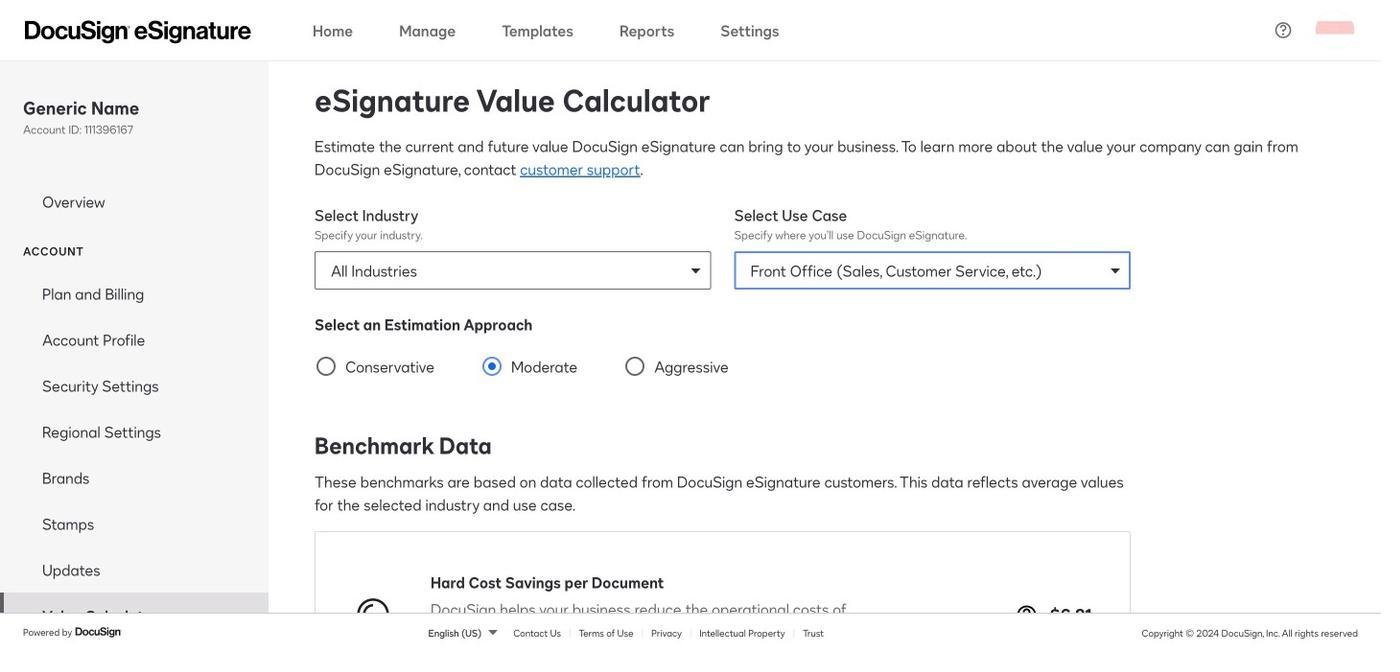 Task type: locate. For each thing, give the bounding box(es) containing it.
hard cost savings per document image
[[354, 593, 392, 631]]

docusign admin image
[[25, 21, 251, 44]]

docusign image
[[75, 625, 123, 640]]

account element
[[0, 271, 269, 639]]



Task type: describe. For each thing, give the bounding box(es) containing it.
your uploaded profile image image
[[1316, 11, 1355, 49]]



